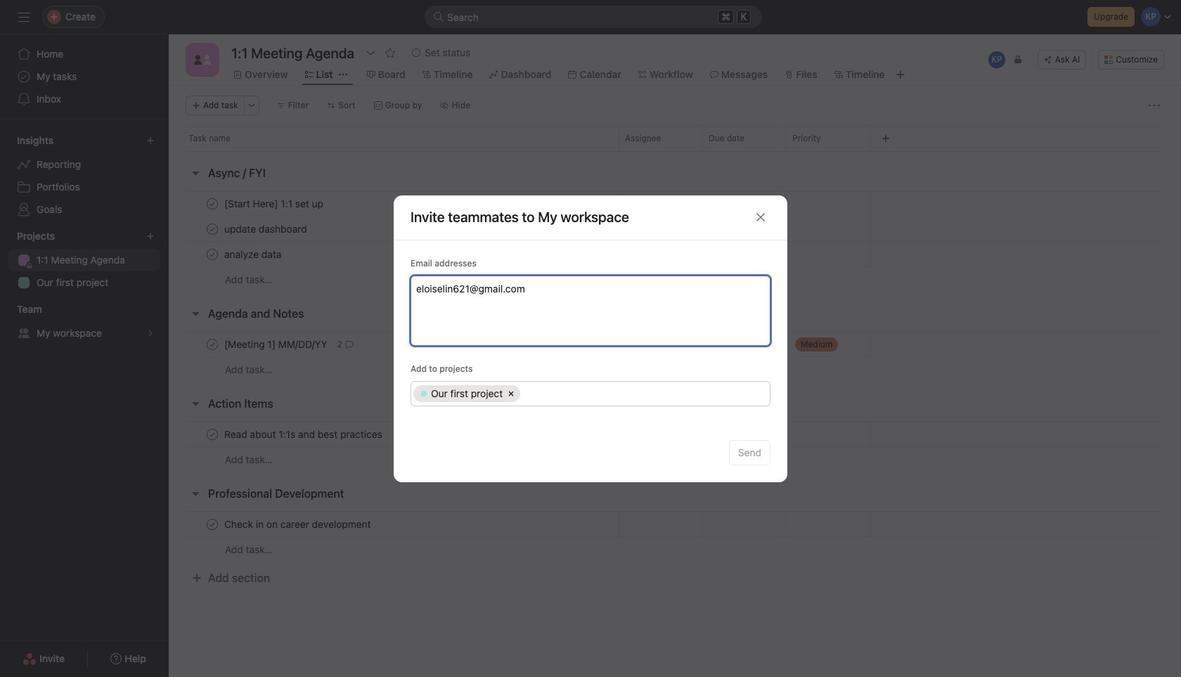 Task type: vqa. For each thing, say whether or not it's contained in the screenshot.
Mark complete option inside [Start Here] 1:1 set up Cell
yes



Task type: locate. For each thing, give the bounding box(es) containing it.
0 vertical spatial mark complete image
[[204, 195, 221, 212]]

projects element
[[0, 224, 169, 297]]

task name text field inside update dashboard cell
[[221, 222, 311, 236]]

task name text field inside check in on career development cell
[[221, 517, 375, 531]]

mark complete image for update dashboard cell
[[204, 220, 221, 237]]

3 collapse task list for this group image from the top
[[190, 398, 201, 409]]

mark complete image inside "[meeting 1] mm/dd/yy" cell
[[204, 336, 221, 353]]

[meeting 1] mm/dd/yy cell
[[169, 331, 619, 357]]

1 vertical spatial task name text field
[[221, 247, 286, 261]]

mark complete image inside [start here] 1:1 set up cell
[[204, 195, 221, 212]]

2 mark complete checkbox from the top
[[204, 220, 221, 237]]

3 task name text field from the top
[[221, 427, 387, 441]]

1 mark complete checkbox from the top
[[204, 336, 221, 353]]

mark complete checkbox inside analyze data cell
[[204, 246, 221, 263]]

header async / fyi tree grid
[[169, 191, 1181, 292]]

3 task name text field from the top
[[221, 517, 375, 531]]

mark complete checkbox inside check in on career development cell
[[204, 516, 221, 533]]

Task name text field
[[221, 197, 328, 211], [221, 247, 286, 261], [221, 517, 375, 531]]

mark complete image inside read about 1:1s and best practices cell
[[204, 426, 221, 443]]

mark complete image inside update dashboard cell
[[204, 220, 221, 237]]

2 mark complete image from the top
[[204, 336, 221, 353]]

mark complete image
[[204, 195, 221, 212], [204, 336, 221, 353], [204, 426, 221, 443]]

collapse task list for this group image for header async / fyi tree grid
[[190, 167, 201, 179]]

mark complete checkbox inside [start here] 1:1 set up cell
[[204, 195, 221, 212]]

1 mark complete image from the top
[[204, 195, 221, 212]]

2 vertical spatial task name text field
[[221, 517, 375, 531]]

2 mark complete checkbox from the top
[[204, 426, 221, 443]]

1 task name text field from the top
[[221, 222, 311, 236]]

task name text field inside [start here] 1:1 set up cell
[[221, 197, 328, 211]]

mark complete checkbox for [start here] 1:1 set up cell
[[204, 195, 221, 212]]

task name text field inside read about 1:1s and best practices cell
[[221, 427, 387, 441]]

mark complete checkbox for collapse task list for this group image associated with header action items tree grid
[[204, 426, 221, 443]]

mark complete checkbox for update dashboard cell
[[204, 220, 221, 237]]

mark complete checkbox inside "[meeting 1] mm/dd/yy" cell
[[204, 336, 221, 353]]

2 mark complete image from the top
[[204, 246, 221, 263]]

row
[[169, 125, 1181, 151], [186, 150, 1164, 152], [169, 191, 1181, 217], [169, 216, 1181, 242], [169, 241, 1181, 267], [169, 266, 1181, 292], [169, 331, 1181, 357], [169, 356, 1181, 382], [411, 381, 770, 405], [169, 421, 1181, 447], [169, 446, 1181, 472], [169, 511, 1181, 537], [169, 536, 1181, 562]]

1 collapse task list for this group image from the top
[[190, 167, 201, 179]]

2 vertical spatial task name text field
[[221, 427, 387, 441]]

1 vertical spatial collapse task list for this group image
[[190, 308, 201, 319]]

3 mark complete image from the top
[[204, 426, 221, 443]]

mark complete image for the header agenda and notes tree grid's collapse task list for this group image
[[204, 336, 221, 353]]

0 vertical spatial mark complete checkbox
[[204, 336, 221, 353]]

0 vertical spatial collapse task list for this group image
[[190, 167, 201, 179]]

people image
[[194, 51, 211, 68]]

0 vertical spatial mark complete image
[[204, 220, 221, 237]]

3 mark complete checkbox from the top
[[204, 246, 221, 263]]

Task name text field
[[221, 222, 311, 236], [221, 337, 332, 351], [221, 427, 387, 441]]

1 vertical spatial mark complete image
[[204, 336, 221, 353]]

check in on career development cell
[[169, 511, 619, 537]]

1 mark complete image from the top
[[204, 220, 221, 237]]

Mark complete checkbox
[[204, 195, 221, 212], [204, 220, 221, 237], [204, 246, 221, 263], [204, 516, 221, 533]]

teams element
[[0, 297, 169, 347]]

1 task name text field from the top
[[221, 197, 328, 211]]

2 collapse task list for this group image from the top
[[190, 308, 201, 319]]

1 vertical spatial mark complete checkbox
[[204, 426, 221, 443]]

close this dialog image
[[755, 212, 766, 223]]

update dashboard cell
[[169, 216, 619, 242]]

read about 1:1s and best practices cell
[[169, 421, 619, 447]]

1 vertical spatial task name text field
[[221, 337, 332, 351]]

cell
[[702, 241, 787, 267], [413, 385, 520, 402], [522, 385, 766, 402]]

2 vertical spatial collapse task list for this group image
[[190, 398, 201, 409]]

4 mark complete checkbox from the top
[[204, 516, 221, 533]]

0 vertical spatial task name text field
[[221, 197, 328, 211]]

2 task name text field from the top
[[221, 247, 286, 261]]

task name text field for mark complete image in the update dashboard cell
[[221, 222, 311, 236]]

[start here] 1:1 set up cell
[[169, 191, 619, 217]]

2 vertical spatial mark complete image
[[204, 516, 221, 533]]

0 vertical spatial task name text field
[[221, 222, 311, 236]]

task name text field inside analyze data cell
[[221, 247, 286, 261]]

mark complete image inside analyze data cell
[[204, 246, 221, 263]]

mark complete image inside check in on career development cell
[[204, 516, 221, 533]]

mark complete image
[[204, 220, 221, 237], [204, 246, 221, 263], [204, 516, 221, 533]]

None text field
[[228, 40, 358, 65]]

1 mark complete checkbox from the top
[[204, 195, 221, 212]]

Mark complete checkbox
[[204, 336, 221, 353], [204, 426, 221, 443]]

insights element
[[0, 128, 169, 224]]

header action items tree grid
[[169, 421, 1181, 472]]

2 task name text field from the top
[[221, 337, 332, 351]]

mark complete checkbox inside update dashboard cell
[[204, 220, 221, 237]]

collapse task list for this group image
[[190, 167, 201, 179], [190, 308, 201, 319], [190, 398, 201, 409]]

2 vertical spatial mark complete image
[[204, 426, 221, 443]]

prominent image
[[433, 11, 444, 22]]

3 mark complete image from the top
[[204, 516, 221, 533]]

header agenda and notes tree grid
[[169, 331, 1181, 382]]

1 vertical spatial mark complete image
[[204, 246, 221, 263]]

dialog
[[394, 195, 787, 482]]

task name text field for mark complete option within the analyze data cell
[[221, 247, 286, 261]]

mark complete image for analyze data cell
[[204, 246, 221, 263]]

mark complete checkbox inside read about 1:1s and best practices cell
[[204, 426, 221, 443]]

task name text field inside "[meeting 1] mm/dd/yy" cell
[[221, 337, 332, 351]]



Task type: describe. For each thing, give the bounding box(es) containing it.
global element
[[0, 34, 169, 119]]

add to starred image
[[385, 47, 396, 58]]

task name text field for mark complete option inside [start here] 1:1 set up cell
[[221, 197, 328, 211]]

mark complete image for collapse task list for this group image associated with header async / fyi tree grid
[[204, 195, 221, 212]]

task name text field for mark complete icon in the "[meeting 1] mm/dd/yy" cell
[[221, 337, 332, 351]]

task name text field for mark complete option in the check in on career development cell
[[221, 517, 375, 531]]

collapse task list for this group image
[[190, 488, 201, 499]]

hide sidebar image
[[18, 11, 30, 22]]

Enter one or more email addresses text field
[[416, 279, 763, 296]]

analyze data cell
[[169, 241, 619, 267]]

mark complete checkbox for check in on career development cell
[[204, 516, 221, 533]]

header professional development tree grid
[[169, 511, 1181, 562]]

mark complete image for collapse task list for this group image associated with header action items tree grid
[[204, 426, 221, 443]]

collapse task list for this group image for header action items tree grid
[[190, 398, 201, 409]]

task name text field for mark complete icon within read about 1:1s and best practices cell
[[221, 427, 387, 441]]

mark complete checkbox for analyze data cell
[[204, 246, 221, 263]]

collapse task list for this group image for the header agenda and notes tree grid
[[190, 308, 201, 319]]

2 comments image
[[345, 340, 354, 348]]

mark complete image for check in on career development cell
[[204, 516, 221, 533]]

mark complete checkbox for the header agenda and notes tree grid's collapse task list for this group image
[[204, 336, 221, 353]]



